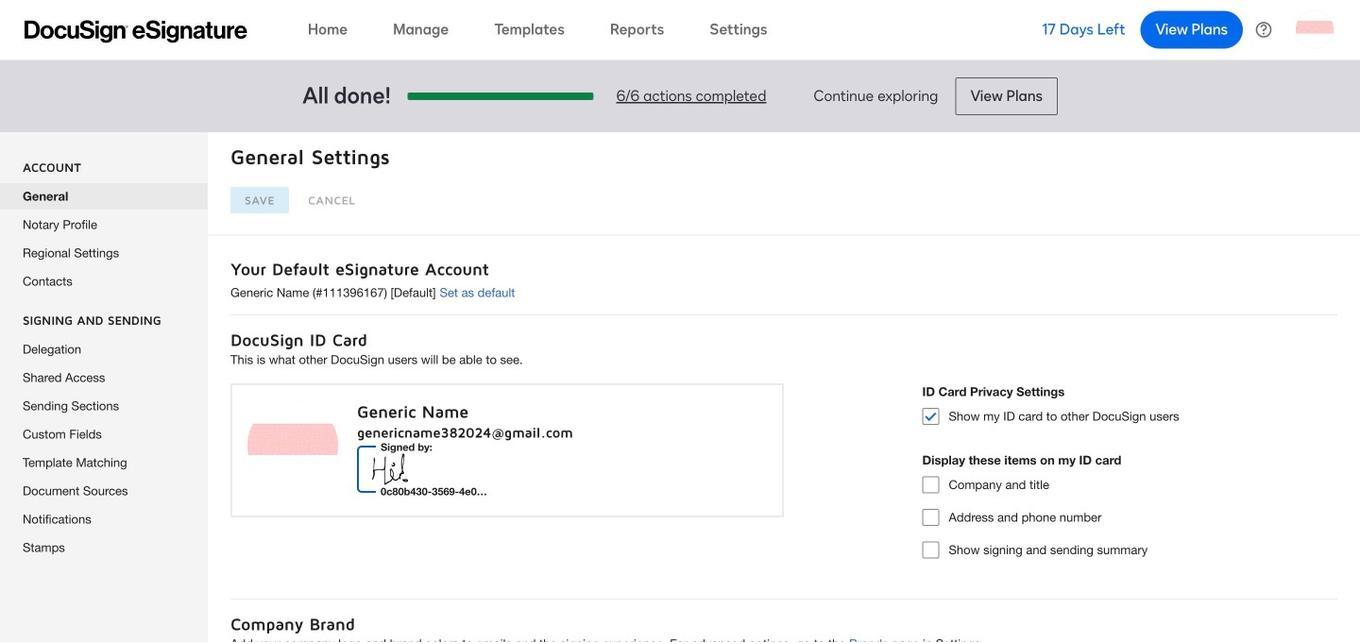 Task type: locate. For each thing, give the bounding box(es) containing it.
your uploaded profile image image
[[1296, 11, 1334, 49]]

upload or change your profile image image
[[248, 401, 338, 491]]

generic name image
[[362, 445, 460, 494]]

docusign esignature image
[[25, 20, 248, 43]]



Task type: vqa. For each thing, say whether or not it's contained in the screenshot.
Docusignlogo on the left of page
no



